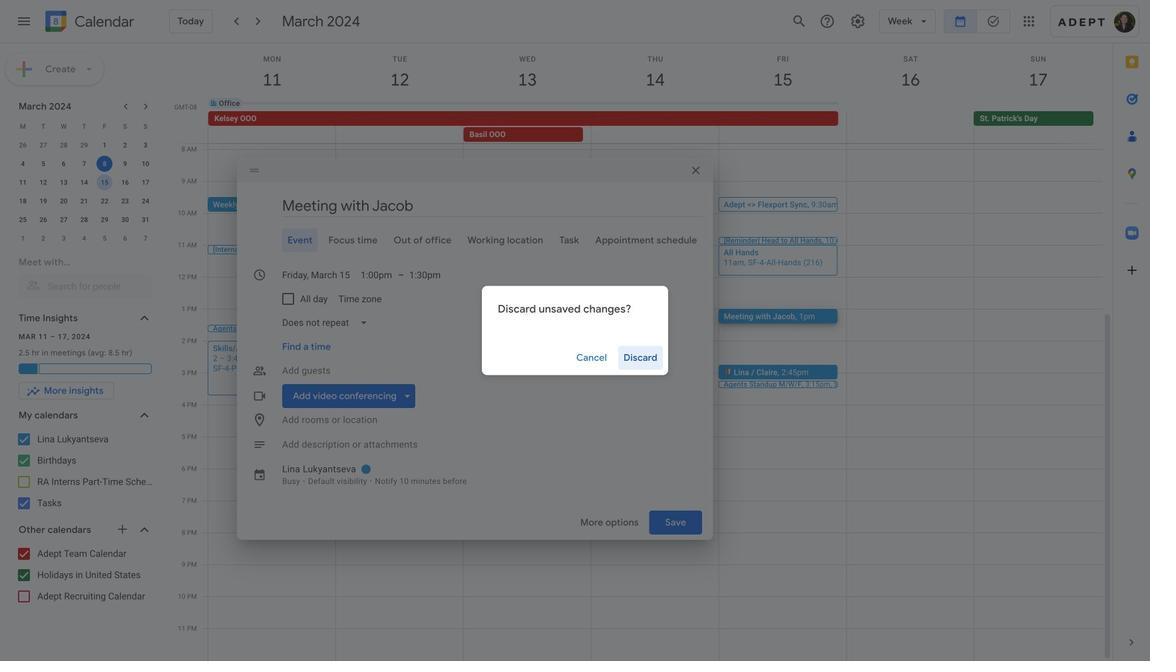 Task type: describe. For each thing, give the bounding box(es) containing it.
february 26 element
[[15, 137, 31, 153]]

15 element
[[97, 174, 113, 190]]

25 element
[[15, 212, 31, 228]]

9 element
[[117, 156, 133, 172]]

11 element
[[15, 174, 31, 190]]

28 element
[[76, 212, 92, 228]]

april 4 element
[[76, 230, 92, 246]]

0 horizontal spatial tab list
[[248, 228, 703, 252]]

22 element
[[97, 193, 113, 209]]

27 element
[[56, 212, 72, 228]]

february 28 element
[[56, 137, 72, 153]]

heading inside calendar "element"
[[72, 14, 134, 30]]

main drawer image
[[16, 13, 32, 29]]

1 horizontal spatial tab list
[[1114, 43, 1151, 624]]

26 element
[[35, 212, 51, 228]]

Add title text field
[[282, 196, 703, 216]]

21 element
[[76, 193, 92, 209]]

20 element
[[56, 193, 72, 209]]

2 element
[[117, 137, 133, 153]]

calendar element
[[43, 8, 134, 37]]

february 27 element
[[35, 137, 51, 153]]

17 element
[[138, 174, 154, 190]]

12 element
[[35, 174, 51, 190]]

6 element
[[56, 156, 72, 172]]

16 element
[[117, 174, 133, 190]]

Start date text field
[[282, 263, 350, 287]]

23 element
[[117, 193, 133, 209]]

april 6 element
[[117, 230, 133, 246]]

1 element
[[97, 137, 113, 153]]

8, today element
[[97, 156, 113, 172]]

7 element
[[76, 156, 92, 172]]



Task type: locate. For each thing, give the bounding box(es) containing it.
30 element
[[117, 212, 133, 228]]

5 element
[[35, 156, 51, 172]]

alert dialog
[[482, 286, 669, 375]]

april 2 element
[[35, 230, 51, 246]]

row
[[202, 87, 1114, 119], [202, 111, 1114, 143], [13, 117, 156, 136], [13, 136, 156, 155], [13, 155, 156, 173], [13, 173, 156, 192], [13, 192, 156, 210], [13, 210, 156, 229], [13, 229, 156, 248]]

4 element
[[15, 156, 31, 172]]

february 29 element
[[76, 137, 92, 153]]

march 2024 grid
[[13, 117, 156, 248]]

other calendars list
[[3, 543, 165, 607]]

to element
[[398, 270, 404, 281]]

31 element
[[138, 212, 154, 228]]

april 5 element
[[97, 230, 113, 246]]

row group
[[13, 136, 156, 248]]

grid
[[170, 43, 1114, 661]]

18 element
[[15, 193, 31, 209]]

24 element
[[138, 193, 154, 209]]

april 1 element
[[15, 230, 31, 246]]

10 element
[[138, 156, 154, 172]]

heading
[[72, 14, 134, 30]]

13 element
[[56, 174, 72, 190]]

cell
[[336, 98, 464, 109], [464, 98, 592, 109], [592, 98, 720, 109], [720, 98, 847, 109], [847, 98, 975, 109], [975, 98, 1103, 109], [336, 111, 464, 143], [591, 111, 719, 143], [719, 111, 847, 143], [847, 111, 975, 143], [94, 155, 115, 173], [94, 173, 115, 192]]

29 element
[[97, 212, 113, 228]]

april 7 element
[[138, 230, 154, 246]]

my calendars list
[[3, 429, 165, 514]]

tab list
[[1114, 43, 1151, 624], [248, 228, 703, 252]]

None search field
[[0, 250, 165, 298]]

14 element
[[76, 174, 92, 190]]

19 element
[[35, 193, 51, 209]]

3 element
[[138, 137, 154, 153]]

april 3 element
[[56, 230, 72, 246]]



Task type: vqa. For each thing, say whether or not it's contained in the screenshot.
13 ELEMENT
yes



